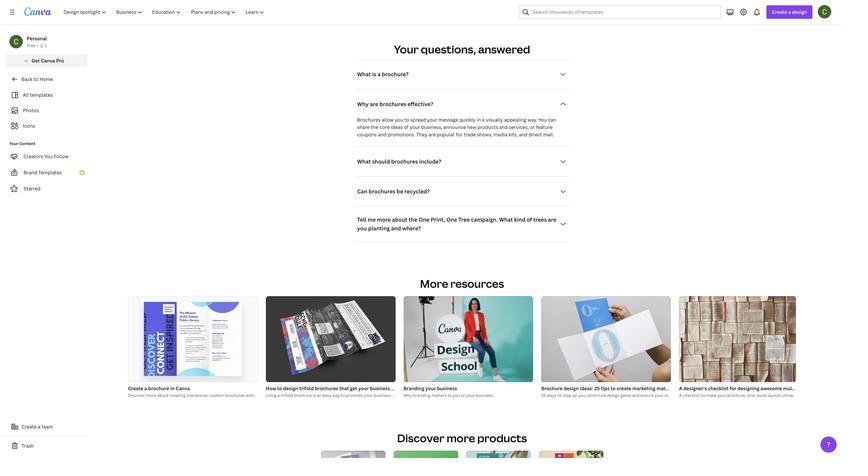 Task type: locate. For each thing, give the bounding box(es) containing it.
and left where?
[[391, 225, 401, 232]]

the up where?
[[409, 216, 418, 224]]

to right the matters
[[448, 393, 452, 399]]

more resources
[[420, 277, 505, 291]]

1 horizontal spatial create
[[128, 386, 143, 392]]

are
[[370, 100, 379, 108], [429, 131, 436, 138], [549, 216, 557, 224]]

way.
[[528, 117, 538, 123]]

starred link
[[5, 182, 87, 196]]

2 horizontal spatial you
[[453, 393, 460, 399]]

0 vertical spatial for
[[456, 131, 463, 138]]

about left creating
[[157, 393, 169, 399]]

0 vertical spatial discover
[[128, 393, 145, 399]]

1 vertical spatial canva
[[176, 386, 190, 392]]

1 horizontal spatial your
[[394, 42, 419, 56]]

1 horizontal spatial you
[[395, 117, 404, 123]]

discover inside create a brochure in canva discover more about creating impressive, custom brochures with canva.
[[128, 393, 145, 399]]

0 vertical spatial your
[[394, 42, 419, 56]]

layouts
[[810, 386, 827, 392], [768, 393, 783, 399]]

1 horizontal spatial layouts
[[810, 386, 827, 392]]

1 vertical spatial are
[[429, 131, 436, 138]]

0 vertical spatial 25
[[595, 386, 600, 392]]

1 vertical spatial a
[[680, 393, 683, 399]]

2 that from the left
[[680, 386, 689, 392]]

all templates link
[[9, 89, 83, 102]]

answered
[[479, 42, 531, 56]]

in inside create a brochure in canva discover more about creating impressive, custom brochures with canva.
[[170, 386, 175, 392]]

design left "christina overa" image
[[793, 9, 808, 15]]

branding
[[404, 386, 425, 392]]

1 vertical spatial products
[[478, 432, 527, 446]]

0 horizontal spatial be
[[397, 188, 404, 195]]

icons link
[[9, 120, 83, 133]]

of inside tell me more about the one print, one tree campaign. what kind of trees are you planting and where?
[[527, 216, 533, 224]]

your
[[428, 117, 438, 123], [410, 124, 421, 130], [359, 386, 369, 392], [426, 386, 436, 392], [467, 393, 475, 399], [579, 393, 588, 399], [655, 393, 664, 399], [718, 393, 727, 399]]

0 horizontal spatial 25
[[542, 393, 547, 399]]

and down core
[[378, 131, 387, 138]]

quickly
[[460, 117, 476, 123]]

to right tips
[[611, 386, 616, 392]]

business inside branding your business why branding matters to you or your business.
[[437, 386, 458, 392]]

0 vertical spatial you
[[539, 117, 547, 123]]

0 horizontal spatial are
[[370, 100, 379, 108]]

1 vertical spatial about
[[157, 393, 169, 399]]

•
[[37, 43, 38, 48]]

0 horizontal spatial about
[[157, 393, 169, 399]]

0 horizontal spatial more
[[146, 393, 156, 399]]

2 vertical spatial are
[[549, 216, 557, 224]]

to right how on the left of page
[[277, 386, 282, 392]]

brochures right can
[[369, 188, 396, 195]]

what should brochures include?
[[358, 158, 442, 165]]

0 horizontal spatial in
[[170, 386, 175, 392]]

coupons
[[358, 131, 377, 138]]

create inside button
[[22, 424, 37, 431]]

1 vertical spatial discover
[[398, 432, 445, 446]]

christina overa image
[[819, 5, 832, 19]]

a left will
[[680, 393, 683, 399]]

or down way.
[[531, 124, 535, 130]]

about inside tell me more about the one print, one tree campaign. what kind of trees are you planting and where?
[[392, 216, 408, 224]]

and inside "brochure design ideas: 25 tips to create marketing materials that sell 25 ways to step up your brochure design game and ensure your information will be shared."
[[633, 393, 640, 399]]

trash link
[[5, 440, 87, 454]]

2 horizontal spatial create
[[773, 9, 788, 15]]

you down tell
[[358, 225, 367, 232]]

1 a from the top
[[680, 386, 683, 392]]

one left tree on the right top
[[447, 216, 458, 224]]

your down 'branding your business' "link" on the bottom of page
[[467, 393, 475, 399]]

to inside back to home link
[[34, 76, 38, 82]]

you
[[539, 117, 547, 123], [44, 153, 53, 160]]

the inside tell me more about the one print, one tree campaign. what kind of trees are you planting and where?
[[409, 216, 418, 224]]

0 horizontal spatial canva
[[41, 58, 55, 64]]

media
[[494, 131, 508, 138]]

information
[[665, 393, 688, 399]]

your right make
[[718, 393, 727, 399]]

all
[[23, 92, 29, 98]]

for up brochure,
[[730, 386, 737, 392]]

visually
[[486, 117, 504, 123]]

about up where?
[[392, 216, 408, 224]]

in right 'quickly'
[[477, 117, 481, 123]]

be
[[397, 188, 404, 195], [697, 393, 702, 399]]

tell me more about the one print, one tree campaign. what kind of trees are you planting and where? button
[[355, 215, 570, 234]]

tell me more about the one print, one tree campaign. what kind of trees are you planting and where?
[[358, 216, 557, 232]]

and inside tell me more about the one print, one tree campaign. what kind of trees are you planting and where?
[[391, 225, 401, 232]]

branding your business image
[[404, 297, 534, 383]]

None search field
[[520, 5, 722, 19]]

your down spread
[[410, 124, 421, 130]]

1 vertical spatial or
[[461, 393, 466, 399]]

1 horizontal spatial that
[[680, 386, 689, 392]]

designer's
[[684, 386, 708, 392]]

25 left tips
[[595, 386, 600, 392]]

a inside create a design dropdown button
[[789, 9, 792, 15]]

design left trifold
[[283, 386, 298, 392]]

1 horizontal spatial about
[[392, 216, 408, 224]]

checklist down sell
[[684, 393, 701, 399]]

a up information at the bottom right of the page
[[680, 386, 683, 392]]

0 vertical spatial are
[[370, 100, 379, 108]]

ideas:
[[580, 386, 594, 392]]

1 vertical spatial be
[[697, 393, 702, 399]]

a inside create a team button
[[38, 424, 40, 431]]

how to design trifold brochures that get your business noticed link
[[266, 385, 409, 393]]

to
[[34, 76, 38, 82], [405, 117, 410, 123], [277, 386, 282, 392], [611, 386, 616, 392], [448, 393, 452, 399], [558, 393, 562, 399], [702, 393, 706, 399]]

business left noticed
[[370, 386, 390, 392]]

and right 'game'
[[633, 393, 640, 399]]

your down materials
[[655, 393, 664, 399]]

why down branding
[[404, 393, 413, 399]]

services,
[[510, 124, 529, 130]]

what inside tell me more about the one print, one tree campaign. what kind of trees are you planting and where?
[[500, 216, 513, 224]]

0 vertical spatial more
[[377, 216, 391, 224]]

one
[[419, 216, 430, 224], [447, 216, 458, 224]]

trees
[[534, 216, 547, 224]]

1 vertical spatial the
[[409, 216, 418, 224]]

1 horizontal spatial business
[[437, 386, 458, 392]]

1 horizontal spatial discover
[[398, 432, 445, 446]]

of up promotions.
[[404, 124, 409, 130]]

1 horizontal spatial more
[[377, 216, 391, 224]]

brochures
[[380, 100, 407, 108], [392, 158, 418, 165], [369, 188, 396, 195], [315, 386, 339, 392], [225, 393, 245, 399]]

0 horizontal spatial create
[[22, 424, 37, 431]]

design
[[793, 9, 808, 15], [283, 386, 298, 392], [564, 386, 579, 392], [608, 393, 620, 399]]

how to design and print your brochure image
[[433, 0, 689, 10]]

1 horizontal spatial why
[[404, 393, 413, 399]]

your left content
[[9, 141, 18, 147]]

brochure,
[[728, 393, 747, 399]]

brochures inside create a brochure in canva discover more about creating impressive, custom brochures with canva.
[[225, 393, 245, 399]]

0 horizontal spatial your
[[9, 141, 18, 147]]

1 horizontal spatial are
[[429, 131, 436, 138]]

the down the brochures
[[371, 124, 379, 130]]

brochure
[[542, 386, 563, 392]]

0 vertical spatial of
[[404, 124, 409, 130]]

0 horizontal spatial the
[[371, 124, 379, 130]]

brochure
[[148, 386, 169, 392], [589, 393, 607, 399]]

products up shows,
[[478, 124, 499, 130]]

0 vertical spatial in
[[477, 117, 481, 123]]

you inside branding your business why branding matters to you or your business.
[[453, 393, 460, 399]]

layouts right page
[[810, 386, 827, 392]]

1 horizontal spatial in
[[477, 117, 481, 123]]

0 vertical spatial you
[[395, 117, 404, 123]]

1 horizontal spatial 25
[[595, 386, 600, 392]]

0 vertical spatial canva
[[41, 58, 55, 64]]

0 vertical spatial what
[[358, 71, 371, 78]]

are up the brochures
[[370, 100, 379, 108]]

discover more products
[[398, 432, 527, 446]]

0 horizontal spatial of
[[404, 124, 409, 130]]

for inside brochures allow you to spread your message quickly in a visually appealing way. you can share the core ideas of your business, announce new products and services, or feature coupons and promotions. they are popular for trade shows, media kits, and direct mail.
[[456, 131, 463, 138]]

free
[[27, 43, 35, 48]]

brochures right trifold
[[315, 386, 339, 392]]

checklist
[[709, 386, 729, 392], [684, 393, 701, 399]]

2 horizontal spatial more
[[447, 432, 476, 446]]

shine.
[[784, 393, 795, 399]]

0 horizontal spatial why
[[358, 100, 369, 108]]

of right kind
[[527, 216, 533, 224]]

creators you follow
[[24, 153, 69, 160]]

message
[[439, 117, 459, 123]]

1 vertical spatial brochure
[[589, 393, 607, 399]]

1 vertical spatial more
[[146, 393, 156, 399]]

1 horizontal spatial canva
[[176, 386, 190, 392]]

that left sell
[[680, 386, 689, 392]]

how to design trifold brochures that get your business noticed image
[[266, 297, 396, 383]]

back to home
[[22, 76, 53, 82]]

1 vertical spatial create
[[128, 386, 143, 392]]

or down 'branding your business' "link" on the bottom of page
[[461, 393, 466, 399]]

make
[[707, 393, 717, 399]]

or
[[531, 124, 535, 130], [461, 393, 466, 399]]

2 vertical spatial more
[[447, 432, 476, 446]]

1 horizontal spatial one
[[447, 216, 458, 224]]

design inside how to design trifold brochures that get your business noticed link
[[283, 386, 298, 392]]

layouts down the awesome
[[768, 393, 783, 399]]

to left make
[[702, 393, 706, 399]]

a inside create a brochure in canva discover more about creating impressive, custom brochures with canva.
[[144, 386, 147, 392]]

create inside dropdown button
[[773, 9, 788, 15]]

photos link
[[9, 104, 83, 117]]

create for create a brochure in canva discover more about creating impressive, custom brochures with canva.
[[128, 386, 143, 392]]

that left get
[[340, 386, 349, 392]]

what left should
[[358, 158, 371, 165]]

you up ideas in the left top of the page
[[395, 117, 404, 123]]

banners image
[[539, 451, 604, 459]]

you left follow
[[44, 153, 53, 160]]

brochures left with
[[225, 393, 245, 399]]

Search search field
[[533, 6, 717, 19]]

2 vertical spatial create
[[22, 424, 37, 431]]

create
[[617, 386, 632, 392]]

include?
[[420, 158, 442, 165]]

brochure inside create a brochure in canva discover more about creating impressive, custom brochures with canva.
[[148, 386, 169, 392]]

0 horizontal spatial for
[[456, 131, 463, 138]]

new
[[468, 124, 477, 130]]

brochures
[[358, 117, 381, 123]]

to left spread
[[405, 117, 410, 123]]

a inside what is a brochure? dropdown button
[[378, 71, 381, 78]]

0 vertical spatial be
[[397, 188, 404, 195]]

design inside create a design dropdown button
[[793, 9, 808, 15]]

you up 'feature'
[[539, 117, 547, 123]]

1 vertical spatial you
[[358, 225, 367, 232]]

a
[[680, 386, 683, 392], [680, 393, 683, 399]]

one left print,
[[419, 216, 430, 224]]

0 vertical spatial checklist
[[709, 386, 729, 392]]

campaign.
[[472, 216, 498, 224]]

1 vertical spatial what
[[358, 158, 371, 165]]

1 vertical spatial your
[[9, 141, 18, 147]]

of inside brochures allow you to spread your message quickly in a visually appealing way. you can share the core ideas of your business, announce new products and services, or feature coupons and promotions. they are popular for trade shows, media kits, and direct mail.
[[404, 124, 409, 130]]

to left step at the bottom right
[[558, 393, 562, 399]]

what left kind
[[500, 216, 513, 224]]

be right will
[[697, 393, 702, 399]]

your for your questions, answered
[[394, 42, 419, 56]]

design up up
[[564, 386, 579, 392]]

shows,
[[478, 131, 493, 138]]

1 vertical spatial for
[[730, 386, 737, 392]]

0 horizontal spatial checklist
[[684, 393, 701, 399]]

2 one from the left
[[447, 216, 458, 224]]

of
[[404, 124, 409, 130], [527, 216, 533, 224]]

2 vertical spatial what
[[500, 216, 513, 224]]

be inside can brochures be recycled? dropdown button
[[397, 188, 404, 195]]

0 vertical spatial brochure
[[148, 386, 169, 392]]

direct
[[529, 131, 543, 138]]

1 horizontal spatial you
[[539, 117, 547, 123]]

why up the brochures
[[358, 100, 369, 108]]

you down 'branding your business' "link" on the bottom of page
[[453, 393, 460, 399]]

canva left pro
[[41, 58, 55, 64]]

2 vertical spatial you
[[453, 393, 460, 399]]

0 vertical spatial layouts
[[810, 386, 827, 392]]

25 left ways at the bottom right
[[542, 393, 547, 399]]

for down announce
[[456, 131, 463, 138]]

1 horizontal spatial be
[[697, 393, 702, 399]]

0 horizontal spatial that
[[340, 386, 349, 392]]

0 horizontal spatial discover
[[128, 393, 145, 399]]

are inside tell me more about the one print, one tree campaign. what kind of trees are you planting and where?
[[549, 216, 557, 224]]

share
[[358, 124, 370, 130]]

0 vertical spatial a
[[680, 386, 683, 392]]

to right back
[[34, 76, 38, 82]]

0 vertical spatial about
[[392, 216, 408, 224]]

what inside dropdown button
[[358, 158, 371, 165]]

allow
[[382, 117, 394, 123]]

0 horizontal spatial you
[[44, 153, 53, 160]]

1 vertical spatial why
[[404, 393, 413, 399]]

to inside branding your business why branding matters to you or your business.
[[448, 393, 452, 399]]

your up brochure?
[[394, 42, 419, 56]]

be left recycled?
[[397, 188, 404, 195]]

0 horizontal spatial layouts
[[768, 393, 783, 399]]

trifold
[[300, 386, 314, 392]]

a for create a brochure in canva discover more about creating impressive, custom brochures with canva.
[[144, 386, 147, 392]]

0 horizontal spatial you
[[358, 225, 367, 232]]

1 horizontal spatial for
[[730, 386, 737, 392]]

2 business from the left
[[437, 386, 458, 392]]

0 vertical spatial or
[[531, 124, 535, 130]]

tips
[[602, 386, 610, 392]]

are right trees
[[549, 216, 557, 224]]

that inside "brochure design ideas: 25 tips to create marketing materials that sell 25 ways to step up your brochure design game and ensure your information will be shared."
[[680, 386, 689, 392]]

0 vertical spatial products
[[478, 124, 499, 130]]

flyers image
[[394, 451, 458, 459]]

products up yard signs image
[[478, 432, 527, 446]]

create
[[773, 9, 788, 15], [128, 386, 143, 392], [22, 424, 37, 431]]

or inside branding your business why branding matters to you or your business.
[[461, 393, 466, 399]]

brochures inside dropdown button
[[369, 188, 396, 195]]

brand templates
[[24, 170, 62, 176]]

checklist up make
[[709, 386, 729, 392]]

1 horizontal spatial or
[[531, 124, 535, 130]]

create a brochure in canva discover more about creating impressive, custom brochures with canva.
[[128, 386, 269, 399]]

you inside tell me more about the one print, one tree campaign. what kind of trees are you planting and where?
[[358, 225, 367, 232]]

tell
[[358, 216, 367, 224]]

1 horizontal spatial the
[[409, 216, 418, 224]]

resources
[[451, 277, 505, 291]]

create a design button
[[767, 5, 813, 19]]

create a design
[[773, 9, 808, 15]]

create inside create a brochure in canva discover more about creating impressive, custom brochures with canva.
[[128, 386, 143, 392]]

icons
[[23, 123, 35, 129]]

0 vertical spatial the
[[371, 124, 379, 130]]

1 vertical spatial checklist
[[684, 393, 701, 399]]

0 horizontal spatial business
[[370, 386, 390, 392]]

0 vertical spatial why
[[358, 100, 369, 108]]

business up the matters
[[437, 386, 458, 392]]

your inside a designer's checklist for designing awesome multi-page layouts a checklist to make your brochure, zine, book layouts shine.
[[718, 393, 727, 399]]

in up creating
[[170, 386, 175, 392]]

0 horizontal spatial brochure
[[148, 386, 169, 392]]

1 horizontal spatial brochure
[[589, 393, 607, 399]]

what
[[358, 71, 371, 78], [358, 158, 371, 165], [500, 216, 513, 224]]

noticed
[[392, 386, 409, 392]]

more
[[377, 216, 391, 224], [146, 393, 156, 399], [447, 432, 476, 446]]

why
[[358, 100, 369, 108], [404, 393, 413, 399]]

are down business,
[[429, 131, 436, 138]]

a for create a design
[[789, 9, 792, 15]]

why inside branding your business why branding matters to you or your business.
[[404, 393, 413, 399]]

1 vertical spatial you
[[44, 153, 53, 160]]

0 horizontal spatial one
[[419, 216, 430, 224]]

0 horizontal spatial or
[[461, 393, 466, 399]]

and
[[500, 124, 508, 130], [378, 131, 387, 138], [519, 131, 528, 138], [391, 225, 401, 232], [633, 393, 640, 399]]

what left is
[[358, 71, 371, 78]]

1 horizontal spatial of
[[527, 216, 533, 224]]

canva up creating
[[176, 386, 190, 392]]

0 vertical spatial create
[[773, 9, 788, 15]]

business
[[370, 386, 390, 392], [437, 386, 458, 392]]

more inside create a brochure in canva discover more about creating impressive, custom brochures with canva.
[[146, 393, 156, 399]]

2 horizontal spatial are
[[549, 216, 557, 224]]

canva inside create a brochure in canva discover more about creating impressive, custom brochures with canva.
[[176, 386, 190, 392]]

1 vertical spatial in
[[170, 386, 175, 392]]



Task type: describe. For each thing, give the bounding box(es) containing it.
effective?
[[408, 100, 434, 108]]

get
[[350, 386, 358, 392]]

create a brochure in canva link
[[128, 385, 258, 393]]

products inside brochures allow you to spread your message quickly in a visually appealing way. you can share the core ideas of your business, announce new products and services, or feature coupons and promotions. they are popular for trade shows, media kits, and direct mail.
[[478, 124, 499, 130]]

1 one from the left
[[419, 216, 430, 224]]

creators you follow link
[[5, 150, 87, 164]]

popular
[[437, 131, 455, 138]]

1 that from the left
[[340, 386, 349, 392]]

your right up
[[579, 393, 588, 399]]

top level navigation element
[[59, 5, 270, 19]]

you inside brochures allow you to spread your message quickly in a visually appealing way. you can share the core ideas of your business, announce new products and services, or feature coupons and promotions. they are popular for trade shows, media kits, and direct mail.
[[539, 117, 547, 123]]

brochure inside "brochure design ideas: 25 tips to create marketing materials that sell 25 ways to step up your brochure design game and ensure your information will be shared."
[[589, 393, 607, 399]]

print,
[[431, 216, 446, 224]]

feature
[[537, 124, 553, 130]]

should
[[372, 158, 390, 165]]

what for what should brochures include?
[[358, 158, 371, 165]]

be inside "brochure design ideas: 25 tips to create marketing materials that sell 25 ways to step up your brochure design game and ensure your information will be shared."
[[697, 393, 702, 399]]

recycled?
[[405, 188, 430, 195]]

planting
[[369, 225, 390, 232]]

templates
[[30, 92, 53, 98]]

a designer's checklist for designing awesome multi-page layouts image
[[674, 297, 803, 383]]

a for create a team
[[38, 424, 40, 431]]

announce
[[444, 124, 466, 130]]

your questions, answered
[[394, 42, 531, 56]]

and down services,
[[519, 131, 528, 138]]

can
[[358, 188, 368, 195]]

for inside a designer's checklist for designing awesome multi-page layouts a checklist to make your brochure, zine, book layouts shine.
[[730, 386, 737, 392]]

team
[[42, 424, 53, 431]]

more inside tell me more about the one print, one tree campaign. what kind of trees are you planting and where?
[[377, 216, 391, 224]]

pro
[[56, 58, 64, 64]]

create a team button
[[5, 421, 87, 434]]

to inside a designer's checklist for designing awesome multi-page layouts a checklist to make your brochure, zine, book layouts shine.
[[702, 393, 706, 399]]

why inside why are brochures effective? dropdown button
[[358, 100, 369, 108]]

custom
[[210, 393, 224, 399]]

your right get
[[359, 386, 369, 392]]

create for create a design
[[773, 9, 788, 15]]

1 business from the left
[[370, 386, 390, 392]]

yard signs image
[[467, 451, 531, 459]]

kits,
[[509, 131, 518, 138]]

awesome
[[761, 386, 783, 392]]

1 vertical spatial 25
[[542, 393, 547, 399]]

create a brochure in canva image
[[128, 297, 258, 383]]

creators
[[24, 153, 43, 160]]

brochures up the allow
[[380, 100, 407, 108]]

back
[[22, 76, 32, 82]]

mail.
[[544, 131, 555, 138]]

more
[[420, 277, 449, 291]]

create a team
[[22, 424, 53, 431]]

content
[[19, 141, 35, 147]]

ideas
[[391, 124, 403, 130]]

trade
[[464, 131, 476, 138]]

questions,
[[421, 42, 476, 56]]

ensure
[[641, 393, 654, 399]]

brochures right should
[[392, 158, 418, 165]]

can brochures be recycled?
[[358, 188, 430, 195]]

get
[[32, 58, 40, 64]]

1
[[45, 43, 47, 48]]

the inside brochures allow you to spread your message quickly in a visually appealing way. you can share the core ideas of your business, announce new products and services, or feature coupons and promotions. they are popular for trade shows, media kits, and direct mail.
[[371, 124, 379, 130]]

page
[[798, 386, 809, 392]]

and up media
[[500, 124, 508, 130]]

what for what is a brochure?
[[358, 71, 371, 78]]

to inside brochures allow you to spread your message quickly in a visually appealing way. you can share the core ideas of your business, announce new products and services, or feature coupons and promotions. they are popular for trade shows, media kits, and direct mail.
[[405, 117, 410, 123]]

zine,
[[748, 393, 757, 399]]

templates
[[38, 170, 62, 176]]

trash
[[22, 444, 34, 450]]

are inside dropdown button
[[370, 100, 379, 108]]

why are brochures effective?
[[358, 100, 434, 108]]

your for your content
[[9, 141, 18, 147]]

branding your business why branding matters to you or your business.
[[404, 386, 494, 399]]

1 horizontal spatial checklist
[[709, 386, 729, 392]]

canva inside button
[[41, 58, 55, 64]]

what is a brochure?
[[358, 71, 409, 78]]

a designer's checklist for designing awesome multi-page layouts a checklist to make your brochure, zine, book layouts shine.
[[680, 386, 827, 399]]

is
[[372, 71, 377, 78]]

personal
[[27, 35, 47, 42]]

free •
[[27, 43, 38, 48]]

brand templates link
[[5, 166, 87, 180]]

impressive,
[[187, 393, 209, 399]]

starred
[[24, 186, 41, 192]]

a designer's checklist for designing awesome multi-page layouts link
[[680, 385, 827, 393]]

your content
[[9, 141, 35, 147]]

branding your business link
[[404, 385, 534, 393]]

photos
[[23, 107, 39, 114]]

where?
[[403, 225, 421, 232]]

to inside how to design trifold brochures that get your business noticed link
[[277, 386, 282, 392]]

marketing
[[633, 386, 656, 392]]

design down brochure design ideas: 25 tips to create marketing materials that sell link
[[608, 393, 620, 399]]

your up the matters
[[426, 386, 436, 392]]

get canva pro button
[[5, 55, 87, 67]]

follow
[[54, 153, 69, 160]]

canva.
[[255, 393, 269, 399]]

ways
[[547, 393, 557, 399]]

creating
[[170, 393, 186, 399]]

a inside brochures allow you to spread your message quickly in a visually appealing way. you can share the core ideas of your business, announce new products and services, or feature coupons and promotions. they are popular for trade shows, media kits, and direct mail.
[[483, 117, 485, 123]]

are inside brochures allow you to spread your message quickly in a visually appealing way. you can share the core ideas of your business, announce new products and services, or feature coupons and promotions. they are popular for trade shows, media kits, and direct mail.
[[429, 131, 436, 138]]

in inside brochures allow you to spread your message quickly in a visually appealing way. you can share the core ideas of your business, announce new products and services, or feature coupons and promotions. they are popular for trade shows, media kits, and direct mail.
[[477, 117, 481, 123]]

2 a from the top
[[680, 393, 683, 399]]

about inside create a brochure in canva discover more about creating impressive, custom brochures with canva.
[[157, 393, 169, 399]]

you inside brochures allow you to spread your message quickly in a visually appealing way. you can share the core ideas of your business, announce new products and services, or feature coupons and promotions. they are popular for trade shows, media kits, and direct mail.
[[395, 117, 404, 123]]

materials
[[657, 386, 679, 392]]

me
[[368, 216, 376, 224]]

brochure design ideas: 25 tips to create marketing materials that sell image
[[542, 297, 672, 383]]

appealing
[[505, 117, 527, 123]]

how
[[266, 386, 276, 392]]

up
[[573, 393, 578, 399]]

rack cards image
[[321, 452, 386, 459]]

brand
[[24, 170, 37, 176]]

brochure?
[[382, 71, 409, 78]]

home
[[39, 76, 53, 82]]

shared.
[[703, 393, 717, 399]]

your up business,
[[428, 117, 438, 123]]

will
[[689, 393, 696, 399]]

designing
[[738, 386, 760, 392]]

1 vertical spatial layouts
[[768, 393, 783, 399]]

they
[[417, 131, 428, 138]]

or inside brochures allow you to spread your message quickly in a visually appealing way. you can share the core ideas of your business, announce new products and services, or feature coupons and promotions. they are popular for trade shows, media kits, and direct mail.
[[531, 124, 535, 130]]

create for create a team
[[22, 424, 37, 431]]

game
[[621, 393, 632, 399]]

brochure design ideas: 25 tips to create marketing materials that sell 25 ways to step up your brochure design game and ensure your information will be shared.
[[542, 386, 717, 399]]



Task type: vqa. For each thing, say whether or not it's contained in the screenshot.


